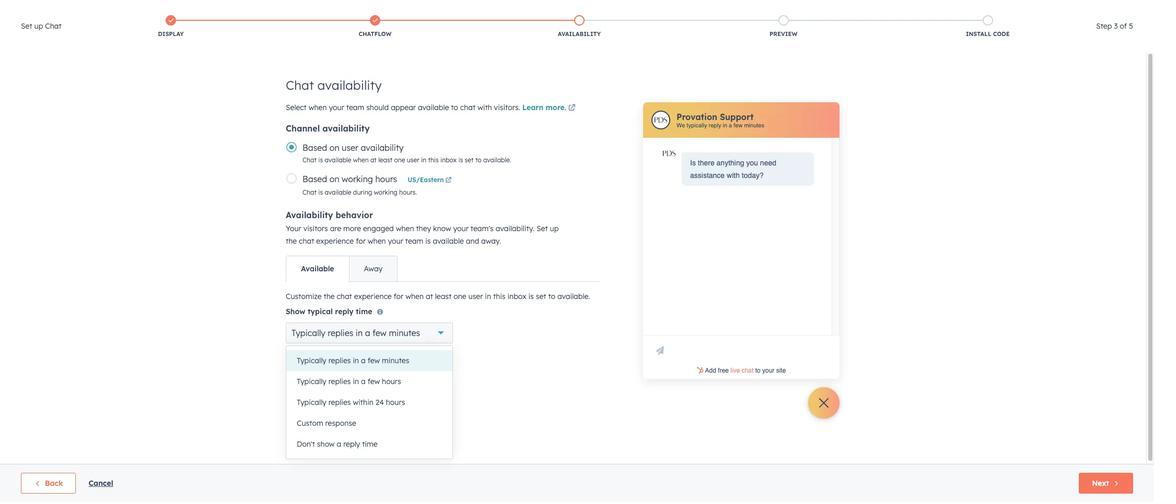 Task type: describe. For each thing, give the bounding box(es) containing it.
few inside button
[[368, 377, 380, 387]]

replies for typically replies within 24 hours button
[[328, 398, 351, 408]]

on for user
[[330, 143, 339, 153]]

your
[[286, 224, 301, 234]]

show
[[317, 440, 335, 449]]

should
[[366, 103, 389, 112]]

chat for chat availability
[[286, 77, 314, 93]]

of
[[1120, 21, 1127, 31]]

on for working
[[330, 174, 339, 184]]

select
[[286, 103, 307, 112]]

chat is available when at least one user in this inbox is set to available.
[[303, 156, 511, 164]]

a inside button
[[361, 377, 366, 387]]

need
[[760, 159, 776, 167]]

1 horizontal spatial for
[[394, 292, 404, 301]]

today?
[[742, 171, 764, 180]]

available right appear
[[418, 103, 449, 112]]

available
[[301, 264, 334, 274]]

1 vertical spatial experience
[[354, 292, 392, 301]]

channel availability
[[286, 123, 370, 134]]

typically replies in a few hours
[[297, 377, 401, 387]]

within
[[353, 398, 374, 408]]

step
[[1096, 21, 1112, 31]]

learn
[[522, 103, 544, 112]]

show typical reply time
[[286, 307, 372, 317]]

you
[[746, 159, 758, 167]]

availability for availability behavior your visitors are more engaged when they know your team's availability. set up the chat experience for when your team is available and away.
[[286, 210, 333, 221]]

1 horizontal spatial least
[[435, 292, 452, 301]]

experience inside availability behavior your visitors are more engaged when they know your team's availability. set up the chat experience for when your team is available and away.
[[316, 237, 354, 246]]

1 vertical spatial this
[[493, 292, 506, 301]]

learn more.
[[522, 103, 566, 112]]

typically replies in a few minutes button
[[286, 351, 452, 372]]

1 vertical spatial working
[[374, 189, 397, 196]]

display
[[158, 30, 184, 38]]

us/eastern link
[[408, 176, 453, 185]]

install
[[966, 30, 992, 38]]

0 vertical spatial time
[[356, 307, 372, 317]]

typically inside popup button
[[292, 328, 325, 339]]

provation
[[677, 112, 717, 122]]

chat inside availability behavior your visitors are more engaged when they know your team's availability. set up the chat experience for when your team is available and away.
[[299, 237, 314, 246]]

step 3 of 5
[[1096, 21, 1133, 31]]

hours.
[[399, 189, 417, 196]]

hours inside button
[[386, 398, 405, 408]]

is
[[690, 159, 696, 167]]

1 vertical spatial user
[[407, 156, 419, 164]]

install code list item
[[886, 13, 1090, 40]]

a inside popup button
[[365, 328, 370, 339]]

response
[[325, 419, 356, 428]]

show
[[286, 307, 305, 317]]

link opens in a new window image for select when your team should appear available to chat with visitors.
[[568, 102, 576, 115]]

chat for chat is available during working hours.
[[303, 189, 317, 196]]

chat is available during working hours.
[[303, 189, 417, 196]]

link opens in a new window image for based on working hours
[[445, 176, 452, 185]]

next button
[[1079, 473, 1133, 494]]

search image
[[1132, 27, 1140, 34]]

preview list item
[[682, 13, 886, 40]]

0 vertical spatial to
[[451, 103, 458, 112]]

1 horizontal spatial the
[[324, 292, 335, 301]]

time inside button
[[362, 440, 378, 449]]

install code
[[966, 30, 1010, 38]]

custom response button
[[286, 413, 452, 434]]

engaged
[[363, 224, 394, 234]]

with inside the is there anything you need assistance with today?
[[727, 171, 740, 180]]

availability behavior your visitors are more engaged when they know your team's availability. set up the chat experience for when your team is available and away.
[[286, 210, 559, 246]]

reply inside provation support we typically reply in a few minutes
[[709, 122, 721, 129]]

back
[[45, 479, 63, 489]]

in inside provation support we typically reply in a few minutes
[[723, 122, 727, 129]]

0 vertical spatial this
[[428, 156, 439, 164]]

during
[[353, 189, 372, 196]]

based on working hours
[[303, 174, 397, 184]]

there
[[698, 159, 715, 167]]

a up typically replies in a few hours button
[[361, 356, 366, 366]]

more
[[343, 224, 361, 234]]

chatflow
[[359, 30, 392, 38]]

chat inside heading
[[45, 21, 61, 31]]

in inside button
[[353, 377, 359, 387]]

help image
[[979, 5, 989, 14]]

are
[[330, 224, 341, 234]]

typically for typically replies in a few minutes button
[[297, 356, 326, 366]]

1 horizontal spatial to
[[475, 156, 482, 164]]

is there anything you need assistance with today?
[[690, 159, 776, 180]]

chat for chat is available when at least one user in this inbox is set to available.
[[303, 156, 317, 164]]

typically replies within 24 hours button
[[286, 392, 452, 413]]

based on user availability
[[303, 143, 404, 153]]

1 horizontal spatial set
[[536, 292, 546, 301]]

typically for typically replies in a few hours button
[[297, 377, 326, 387]]

hubspot-live-chat-viral-iframe element
[[645, 366, 838, 377]]

0 vertical spatial least
[[378, 156, 392, 164]]

away link
[[349, 257, 397, 282]]

1 horizontal spatial inbox
[[508, 292, 526, 301]]

replies inside popup button
[[328, 328, 353, 339]]

3 menu item from the left
[[950, 0, 974, 17]]

assistance
[[690, 171, 725, 180]]

24
[[376, 398, 384, 408]]

0 vertical spatial team
[[346, 103, 364, 112]]

a right the show
[[337, 440, 341, 449]]

team's
[[471, 224, 494, 234]]

cancel button
[[89, 478, 113, 490]]

they
[[416, 224, 431, 234]]

2 horizontal spatial your
[[453, 224, 469, 234]]

3
[[1114, 21, 1118, 31]]

help button
[[975, 0, 993, 17]]

based for based on working hours
[[303, 174, 327, 184]]

2 menu item from the left
[[930, 0, 950, 17]]

cancel
[[89, 479, 113, 489]]

chat availability
[[286, 77, 382, 93]]

for inside availability behavior your visitors are more engaged when they know your team's availability. set up the chat experience for when your team is available and away.
[[356, 237, 366, 246]]

channel
[[286, 123, 320, 134]]

display completed list item
[[69, 13, 273, 40]]

0 horizontal spatial available.
[[483, 156, 511, 164]]



Task type: vqa. For each thing, say whether or not it's contained in the screenshot.
contacts
no



Task type: locate. For each thing, give the bounding box(es) containing it.
0 vertical spatial one
[[394, 156, 405, 164]]

0 horizontal spatial working
[[342, 174, 373, 184]]

1 vertical spatial reply
[[335, 307, 354, 317]]

behavior
[[336, 210, 373, 221]]

for down "more"
[[356, 237, 366, 246]]

your up and
[[453, 224, 469, 234]]

typically replies within 24 hours
[[297, 398, 405, 408]]

1 vertical spatial inbox
[[508, 292, 526, 301]]

is
[[318, 156, 323, 164], [458, 156, 463, 164], [318, 189, 323, 196], [425, 237, 431, 246], [529, 292, 534, 301]]

available down based on user availability
[[325, 156, 351, 164]]

replies up typically replies in a few hours
[[328, 356, 351, 366]]

replies up typically replies within 24 hours
[[328, 377, 351, 387]]

time up typically replies in a few minutes popup button
[[356, 307, 372, 317]]

0 horizontal spatial this
[[428, 156, 439, 164]]

0 vertical spatial link opens in a new window image
[[568, 105, 576, 112]]

1 horizontal spatial up
[[550, 224, 559, 234]]

1 vertical spatial available.
[[558, 292, 590, 301]]

team down they
[[405, 237, 423, 246]]

minutes
[[744, 122, 764, 129], [389, 328, 420, 339], [382, 356, 409, 366]]

1 horizontal spatial at
[[426, 292, 433, 301]]

on up chat is available during working hours.
[[330, 174, 339, 184]]

set inside set up chat heading
[[21, 21, 32, 31]]

reply down response
[[343, 440, 360, 449]]

0 horizontal spatial link opens in a new window image
[[445, 176, 452, 185]]

0 horizontal spatial your
[[329, 103, 344, 112]]

few up typically replies in a few minutes button
[[373, 328, 387, 339]]

least
[[378, 156, 392, 164], [435, 292, 452, 301]]

availability inside "list item"
[[558, 30, 601, 38]]

1 horizontal spatial team
[[405, 237, 423, 246]]

back button
[[21, 473, 76, 494]]

minutes up you at the right of page
[[744, 122, 764, 129]]

2 based from the top
[[303, 174, 327, 184]]

1 vertical spatial on
[[330, 174, 339, 184]]

working up chat is available during working hours.
[[342, 174, 373, 184]]

availability for channel availability
[[322, 123, 370, 134]]

at
[[370, 156, 377, 164], [426, 292, 433, 301]]

0 horizontal spatial set
[[465, 156, 474, 164]]

typically replies in a few minutes
[[292, 328, 420, 339], [297, 356, 409, 366]]

0 horizontal spatial set
[[21, 21, 32, 31]]

1 vertical spatial minutes
[[389, 328, 420, 339]]

1 vertical spatial link opens in a new window image
[[445, 176, 452, 185]]

few up typically replies within 24 hours button
[[368, 377, 380, 387]]

1 vertical spatial time
[[362, 440, 378, 449]]

0 horizontal spatial the
[[286, 237, 297, 246]]

custom response
[[297, 419, 356, 428]]

2 vertical spatial hours
[[386, 398, 405, 408]]

minutes inside button
[[382, 356, 409, 366]]

link opens in a new window image right 'us/eastern' at top
[[445, 176, 452, 185]]

chat
[[45, 21, 61, 31], [286, 77, 314, 93], [303, 156, 317, 164], [303, 189, 317, 196]]

and
[[466, 237, 479, 246]]

0 horizontal spatial with
[[478, 103, 492, 112]]

link opens in a new window image right 'us/eastern' at top
[[445, 178, 452, 184]]

1 vertical spatial set
[[536, 292, 546, 301]]

0 vertical spatial available.
[[483, 156, 511, 164]]

anything
[[717, 159, 744, 167]]

1 vertical spatial link opens in a new window image
[[445, 178, 452, 184]]

0 horizontal spatial link opens in a new window image
[[445, 178, 452, 184]]

1 on from the top
[[330, 143, 339, 153]]

availability up should at top left
[[317, 77, 382, 93]]

2 on from the top
[[330, 174, 339, 184]]

link opens in a new window image for based on working hours
[[445, 178, 452, 184]]

1 vertical spatial chat
[[299, 237, 314, 246]]

1 based from the top
[[303, 143, 327, 153]]

few up anything
[[734, 122, 743, 129]]

0 vertical spatial inbox
[[441, 156, 457, 164]]

typically replies in a few hours button
[[286, 372, 452, 392]]

typically replies in a few minutes up typically replies in a few minutes button
[[292, 328, 420, 339]]

away
[[364, 264, 383, 274]]

1 vertical spatial team
[[405, 237, 423, 246]]

the down your
[[286, 237, 297, 246]]

set
[[465, 156, 474, 164], [536, 292, 546, 301]]

1 vertical spatial at
[[426, 292, 433, 301]]

on
[[330, 143, 339, 153], [330, 174, 339, 184]]

0 horizontal spatial one
[[394, 156, 405, 164]]

1 horizontal spatial link opens in a new window image
[[568, 105, 576, 112]]

0 vertical spatial for
[[356, 237, 366, 246]]

availability
[[317, 77, 382, 93], [322, 123, 370, 134], [361, 143, 404, 153]]

a right the typically
[[729, 122, 732, 129]]

preview
[[770, 30, 798, 38]]

custom
[[297, 419, 323, 428]]

available inside availability behavior your visitors are more engaged when they know your team's availability. set up the chat experience for when your team is available and away.
[[433, 237, 464, 246]]

up inside heading
[[34, 21, 43, 31]]

0 vertical spatial typically replies in a few minutes
[[292, 328, 420, 339]]

on down channel availability
[[330, 143, 339, 153]]

chat
[[460, 103, 476, 112], [299, 237, 314, 246], [337, 292, 352, 301]]

0 vertical spatial based
[[303, 143, 327, 153]]

hours up the "24" at the bottom of the page
[[382, 377, 401, 387]]

2 vertical spatial your
[[388, 237, 403, 246]]

minutes up typically replies in a few minutes button
[[389, 328, 420, 339]]

0 vertical spatial set
[[21, 21, 32, 31]]

1 vertical spatial typically replies in a few minutes
[[297, 356, 409, 366]]

2 vertical spatial chat
[[337, 292, 352, 301]]

0 vertical spatial minutes
[[744, 122, 764, 129]]

replies inside button
[[328, 377, 351, 387]]

0 horizontal spatial user
[[342, 143, 358, 153]]

few inside button
[[368, 356, 380, 366]]

set up chat heading
[[21, 20, 61, 32]]

don't
[[297, 440, 315, 449]]

chat up show typical reply time
[[337, 292, 352, 301]]

0 vertical spatial at
[[370, 156, 377, 164]]

away.
[[481, 237, 501, 246]]

customize
[[286, 292, 322, 301]]

is inside availability behavior your visitors are more engaged when they know your team's availability. set up the chat experience for when your team is available and away.
[[425, 237, 431, 246]]

few inside popup button
[[373, 328, 387, 339]]

minutes inside provation support we typically reply in a few minutes
[[744, 122, 764, 129]]

a up within
[[361, 377, 366, 387]]

don't show a reply time button
[[286, 434, 452, 455]]

available down 'based on working hours' on the left
[[325, 189, 351, 196]]

hours down 'chat is available when at least one user in this inbox is set to available.'
[[375, 174, 397, 184]]

0 horizontal spatial least
[[378, 156, 392, 164]]

reply right the typically
[[709, 122, 721, 129]]

2 vertical spatial to
[[548, 292, 555, 301]]

0 vertical spatial your
[[329, 103, 344, 112]]

0 vertical spatial reply
[[709, 122, 721, 129]]

team
[[346, 103, 364, 112], [405, 237, 423, 246]]

typical
[[308, 307, 333, 317]]

replies for typically replies in a few hours button
[[328, 377, 351, 387]]

list box
[[286, 346, 452, 459]]

tab list
[[286, 256, 398, 282]]

minutes inside popup button
[[389, 328, 420, 339]]

availability for availability
[[558, 30, 601, 38]]

availability up 'chat is available when at least one user in this inbox is set to available.'
[[361, 143, 404, 153]]

available down know
[[433, 237, 464, 246]]

next
[[1092, 479, 1109, 489]]

user
[[342, 143, 358, 153], [407, 156, 419, 164], [468, 292, 483, 301]]

agent says: is there anything you need assistance with today? element
[[690, 157, 806, 182]]

we
[[677, 122, 685, 129]]

1 menu item from the left
[[888, 0, 930, 17]]

link opens in a new window image right more.
[[568, 105, 576, 112]]

2 vertical spatial minutes
[[382, 356, 409, 366]]

hours inside button
[[382, 377, 401, 387]]

don't show a reply time
[[297, 440, 378, 449]]

5
[[1129, 21, 1133, 31]]

the up show typical reply time
[[324, 292, 335, 301]]

0 vertical spatial user
[[342, 143, 358, 153]]

0 vertical spatial hours
[[375, 174, 397, 184]]

1 horizontal spatial one
[[454, 292, 466, 301]]

availability.
[[496, 224, 535, 234]]

available
[[418, 103, 449, 112], [325, 156, 351, 164], [325, 189, 351, 196], [433, 237, 464, 246]]

based up chat is available during working hours.
[[303, 174, 327, 184]]

code
[[993, 30, 1010, 38]]

1 horizontal spatial with
[[727, 171, 740, 180]]

typically inside button
[[297, 377, 326, 387]]

0 horizontal spatial for
[[356, 237, 366, 246]]

replies down show typical reply time
[[328, 328, 353, 339]]

provation support we typically reply in a few minutes
[[677, 112, 764, 129]]

typically replies in a few minutes up typically replies in a few hours
[[297, 356, 409, 366]]

0 vertical spatial set
[[465, 156, 474, 164]]

2 vertical spatial reply
[[343, 440, 360, 449]]

your
[[329, 103, 344, 112], [453, 224, 469, 234], [388, 237, 403, 246]]

link opens in a new window image for select when your team should appear available to chat with visitors.
[[568, 105, 576, 112]]

2 vertical spatial user
[[468, 292, 483, 301]]

list box containing typically replies in a few minutes
[[286, 346, 452, 459]]

time down custom response button
[[362, 440, 378, 449]]

know
[[433, 224, 451, 234]]

0 vertical spatial availability
[[317, 77, 382, 93]]

1 vertical spatial hours
[[382, 377, 401, 387]]

0 horizontal spatial at
[[370, 156, 377, 164]]

1 vertical spatial least
[[435, 292, 452, 301]]

with
[[478, 103, 492, 112], [727, 171, 740, 180]]

typically
[[292, 328, 325, 339], [297, 356, 326, 366], [297, 377, 326, 387], [297, 398, 326, 408]]

your down chat availability
[[329, 103, 344, 112]]

typically replies in a few minutes inside button
[[297, 356, 409, 366]]

replies up response
[[328, 398, 351, 408]]

with left visitors.
[[478, 103, 492, 112]]

menu item
[[888, 0, 930, 17], [930, 0, 950, 17], [950, 0, 974, 17]]

set
[[21, 21, 32, 31], [537, 224, 548, 234]]

1 horizontal spatial chat
[[337, 292, 352, 301]]

with down anything
[[727, 171, 740, 180]]

search button
[[1127, 22, 1145, 40]]

select when your team should appear available to chat with visitors.
[[286, 103, 520, 112]]

reply inside button
[[343, 440, 360, 449]]

1 horizontal spatial your
[[388, 237, 403, 246]]

Search HubSpot search field
[[1007, 22, 1135, 40]]

based
[[303, 143, 327, 153], [303, 174, 327, 184]]

link opens in a new window image inside us/eastern link
[[445, 178, 452, 184]]

reply right typical
[[335, 307, 354, 317]]

typically replies in a few minutes button
[[286, 323, 453, 344]]

in
[[723, 122, 727, 129], [421, 156, 426, 164], [485, 292, 491, 301], [356, 328, 363, 339], [353, 356, 359, 366], [353, 377, 359, 387]]

0 vertical spatial link opens in a new window image
[[568, 102, 576, 115]]

hours
[[375, 174, 397, 184], [382, 377, 401, 387], [386, 398, 405, 408]]

replies for typically replies in a few minutes button
[[328, 356, 351, 366]]

availability for chat availability
[[317, 77, 382, 93]]

1 horizontal spatial available.
[[558, 292, 590, 301]]

hours right the "24" at the bottom of the page
[[386, 398, 405, 408]]

more.
[[546, 103, 566, 112]]

1 vertical spatial your
[[453, 224, 469, 234]]

based for based on user availability
[[303, 143, 327, 153]]

availability up based on user availability
[[322, 123, 370, 134]]

in inside popup button
[[356, 328, 363, 339]]

2 vertical spatial availability
[[361, 143, 404, 153]]

team inside availability behavior your visitors are more engaged when they know your team's availability. set up the chat experience for when your team is available and away.
[[405, 237, 423, 246]]

1 horizontal spatial availability
[[558, 30, 601, 38]]

experience down are
[[316, 237, 354, 246]]

for
[[356, 237, 366, 246], [394, 292, 404, 301]]

list
[[69, 13, 1090, 40]]

1 vertical spatial one
[[454, 292, 466, 301]]

visitors.
[[494, 103, 520, 112]]

learn more. link
[[522, 102, 577, 115]]

inbox
[[441, 156, 457, 164], [508, 292, 526, 301]]

1 horizontal spatial set
[[537, 224, 548, 234]]

for down away 'link'
[[394, 292, 404, 301]]

based down channel
[[303, 143, 327, 153]]

availability list item
[[477, 13, 682, 40]]

typically for typically replies within 24 hours button
[[297, 398, 326, 408]]

0 vertical spatial the
[[286, 237, 297, 246]]

2 horizontal spatial to
[[548, 292, 555, 301]]

1 vertical spatial to
[[475, 156, 482, 164]]

this
[[428, 156, 439, 164], [493, 292, 506, 301]]

the
[[286, 237, 297, 246], [324, 292, 335, 301]]

1 vertical spatial the
[[324, 292, 335, 301]]

list containing display
[[69, 13, 1090, 40]]

tab list containing available
[[286, 256, 398, 282]]

customize the chat experience for when at least one user in this inbox is set to available.
[[286, 292, 590, 301]]

1 horizontal spatial working
[[374, 189, 397, 196]]

1 vertical spatial based
[[303, 174, 327, 184]]

chatflow completed list item
[[273, 13, 477, 40]]

when
[[309, 103, 327, 112], [353, 156, 369, 164], [396, 224, 414, 234], [368, 237, 386, 246], [406, 292, 424, 301]]

a inside provation support we typically reply in a few minutes
[[729, 122, 732, 129]]

link opens in a new window image inside learn more. link
[[568, 105, 576, 112]]

team left should at top left
[[346, 103, 364, 112]]

a up typically replies in a few minutes button
[[365, 328, 370, 339]]

the inside availability behavior your visitors are more engaged when they know your team's availability. set up the chat experience for when your team is available and away.
[[286, 237, 297, 246]]

0 vertical spatial working
[[342, 174, 373, 184]]

0 vertical spatial chat
[[460, 103, 476, 112]]

up inside availability behavior your visitors are more engaged when they know your team's availability. set up the chat experience for when your team is available and away.
[[550, 224, 559, 234]]

1 vertical spatial for
[[394, 292, 404, 301]]

time
[[356, 307, 372, 317], [362, 440, 378, 449]]

0 vertical spatial up
[[34, 21, 43, 31]]

available.
[[483, 156, 511, 164], [558, 292, 590, 301]]

link opens in a new window image right more.
[[568, 102, 576, 115]]

available link
[[286, 257, 349, 282]]

menu
[[888, 0, 1142, 17]]

few
[[734, 122, 743, 129], [373, 328, 387, 339], [368, 356, 380, 366], [368, 377, 380, 387]]

us/eastern
[[408, 176, 444, 184]]

set inside availability behavior your visitors are more engaged when they know your team's availability. set up the chat experience for when your team is available and away.
[[537, 224, 548, 234]]

0 vertical spatial on
[[330, 143, 339, 153]]

chat down 'visitors'
[[299, 237, 314, 246]]

appear
[[391, 103, 416, 112]]

availability inside availability behavior your visitors are more engaged when they know your team's availability. set up the chat experience for when your team is available and away.
[[286, 210, 333, 221]]

0 vertical spatial with
[[478, 103, 492, 112]]

link opens in a new window image
[[568, 102, 576, 115], [445, 176, 452, 185]]

a
[[729, 122, 732, 129], [365, 328, 370, 339], [361, 356, 366, 366], [361, 377, 366, 387], [337, 440, 341, 449]]

availability
[[558, 30, 601, 38], [286, 210, 333, 221]]

2 horizontal spatial chat
[[460, 103, 476, 112]]

1 horizontal spatial user
[[407, 156, 419, 164]]

few inside provation support we typically reply in a few minutes
[[734, 122, 743, 129]]

your down the 'engaged'
[[388, 237, 403, 246]]

0 horizontal spatial inbox
[[441, 156, 457, 164]]

1 vertical spatial availability
[[322, 123, 370, 134]]

visitors
[[303, 224, 328, 234]]

support
[[720, 112, 754, 122]]

1 vertical spatial up
[[550, 224, 559, 234]]

replies
[[328, 328, 353, 339], [328, 356, 351, 366], [328, 377, 351, 387], [328, 398, 351, 408]]

minutes up typically replies in a few hours button
[[382, 356, 409, 366]]

1 vertical spatial availability
[[286, 210, 333, 221]]

experience
[[316, 237, 354, 246], [354, 292, 392, 301]]

few up typically replies in a few hours button
[[368, 356, 380, 366]]

typically replies in a few minutes inside popup button
[[292, 328, 420, 339]]

chat left visitors.
[[460, 103, 476, 112]]

link opens in a new window image
[[568, 105, 576, 112], [445, 178, 452, 184]]

typically
[[687, 122, 707, 129]]

set up chat
[[21, 21, 61, 31]]

0 horizontal spatial team
[[346, 103, 364, 112]]

experience down away 'link'
[[354, 292, 392, 301]]

working left hours.
[[374, 189, 397, 196]]

0 vertical spatial availability
[[558, 30, 601, 38]]

in inside button
[[353, 356, 359, 366]]



